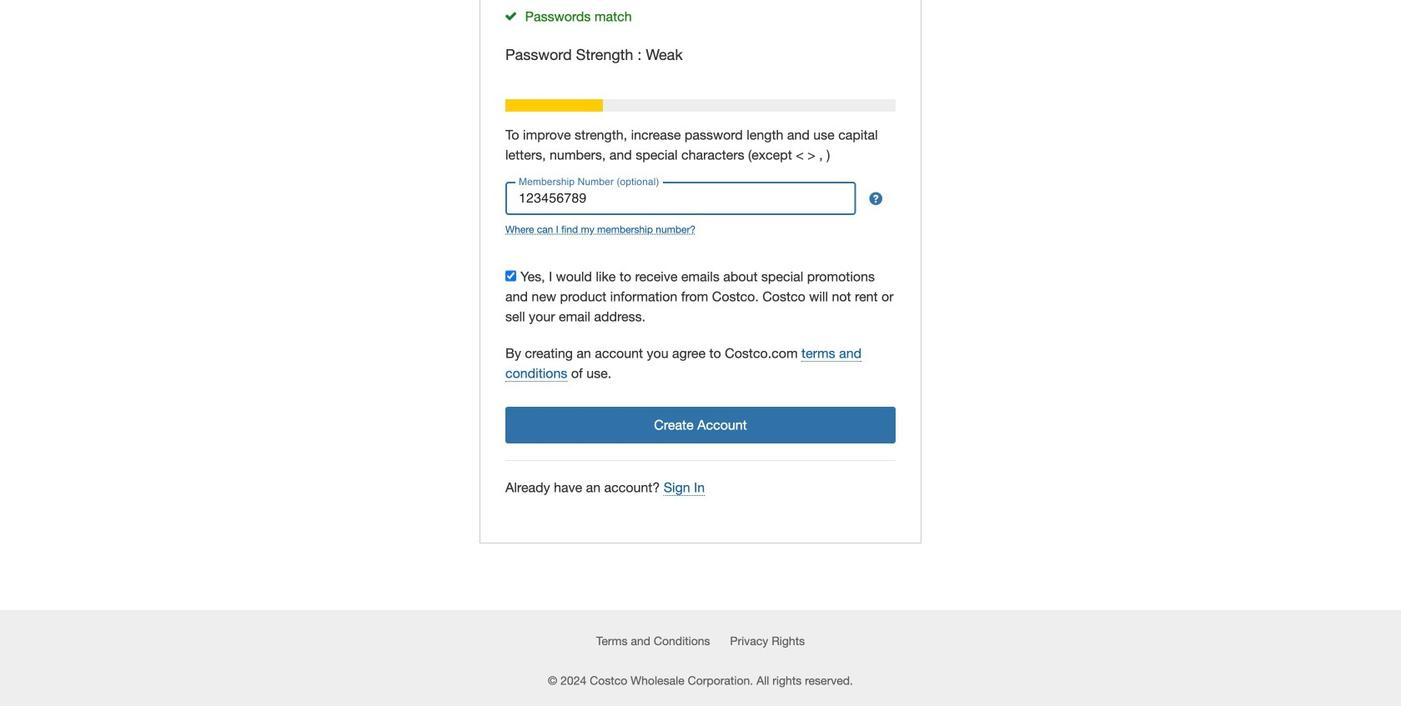 Task type: describe. For each thing, give the bounding box(es) containing it.
help image
[[870, 192, 883, 205]]



Task type: vqa. For each thing, say whether or not it's contained in the screenshot.
form
yes



Task type: locate. For each thing, give the bounding box(es) containing it.
None telephone field
[[506, 182, 856, 215]]

criteria met image
[[506, 12, 517, 21]]

None checkbox
[[506, 271, 517, 282]]

form
[[506, 0, 896, 505]]



